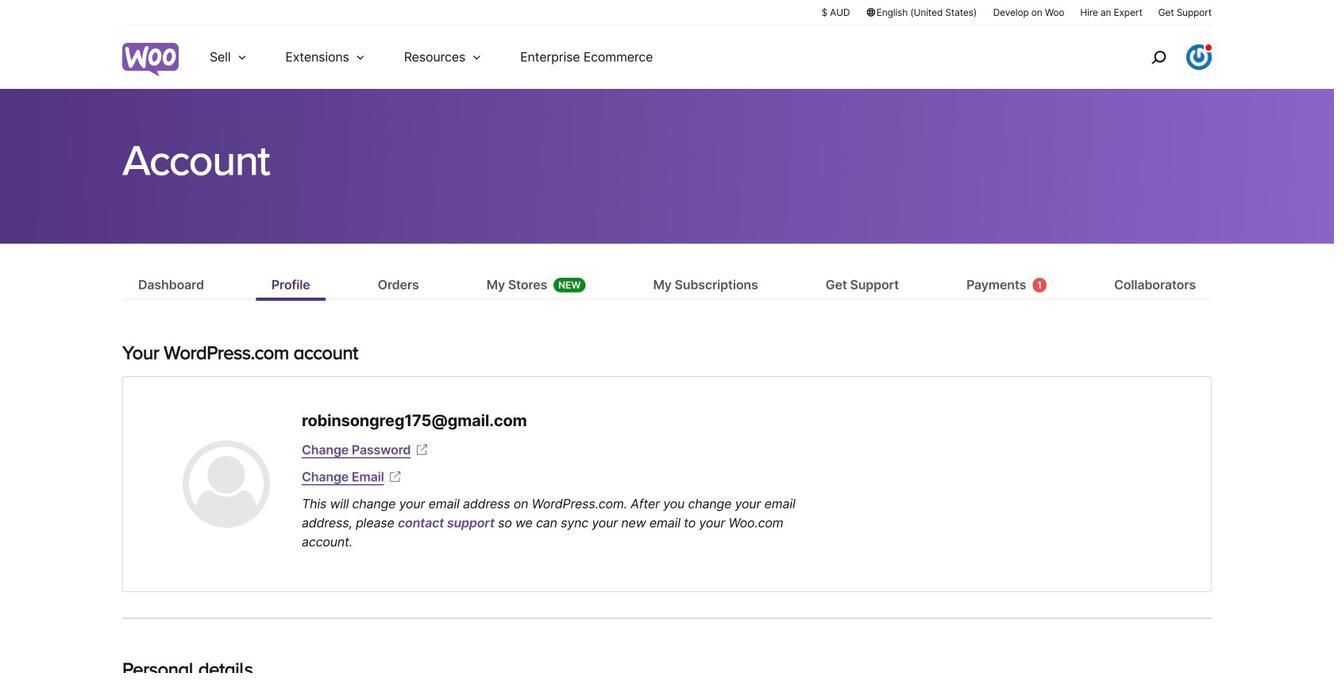 Task type: vqa. For each thing, say whether or not it's contained in the screenshot.
Service navigation menu element
yes



Task type: locate. For each thing, give the bounding box(es) containing it.
search image
[[1146, 44, 1172, 70]]

gravatar image image
[[183, 441, 270, 528]]

external link image
[[414, 443, 430, 458]]



Task type: describe. For each thing, give the bounding box(es) containing it.
open account menu image
[[1187, 44, 1212, 70]]

service navigation menu element
[[1118, 31, 1212, 83]]

external link image
[[387, 470, 403, 485]]



